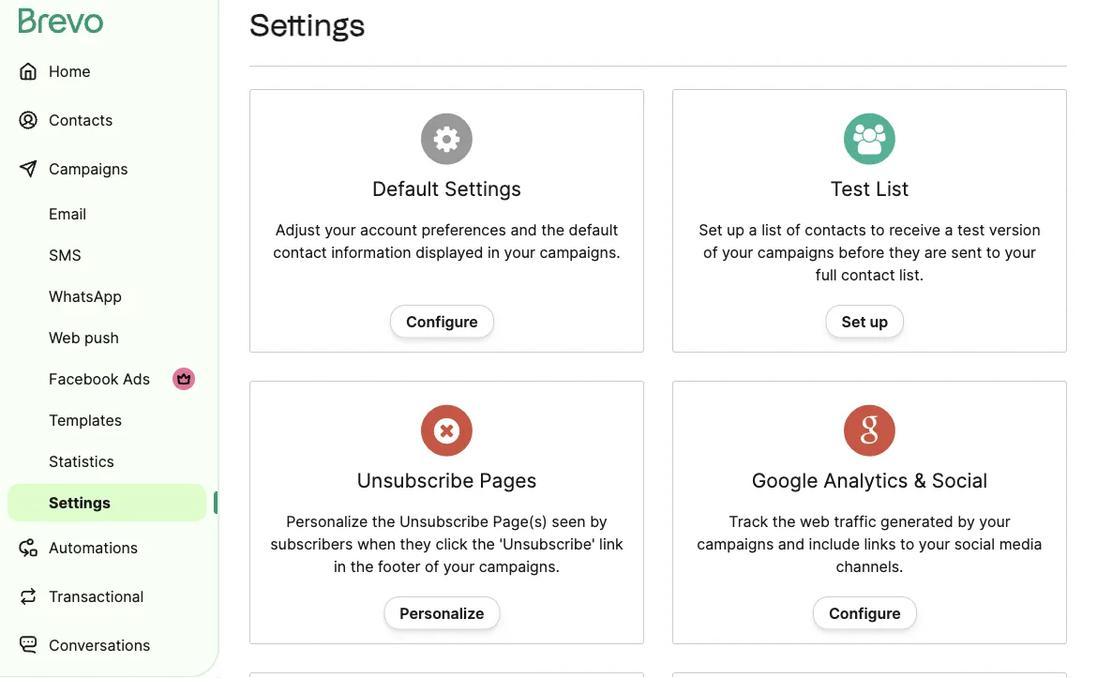 Task type: describe. For each thing, give the bounding box(es) containing it.
of inside personalize the unsubscribe page(s) seen by subscribers when they click the 'unsubscribe' link in the footer of your campaigns.
[[425, 557, 439, 576]]

push
[[85, 328, 119, 347]]

set for set up a list of contacts to receive a test version of your campaigns before they are sent to your full contact list.
[[699, 220, 723, 239]]

your inside personalize the unsubscribe page(s) seen by subscribers when they click the 'unsubscribe' link in the footer of your campaigns.
[[443, 557, 475, 576]]

personalize for personalize the unsubscribe page(s) seen by subscribers when they click the 'unsubscribe' link in the footer of your campaigns.
[[286, 512, 368, 530]]

ads
[[123, 369, 150, 388]]

contact inside the 'set up a list of contacts to receive a test version of your campaigns before they are sent to your full contact list.'
[[841, 265, 895, 284]]

set up
[[842, 312, 888, 331]]

unsubscribe pages
[[357, 469, 537, 492]]

the down when
[[350, 557, 374, 576]]

up for set up a list of contacts to receive a test version of your campaigns before they are sent to your full contact list.
[[727, 220, 745, 239]]

test
[[830, 177, 870, 201]]

generated
[[881, 512, 954, 530]]

in inside the adjust your account preferences and the default contact information displayed in your campaigns.
[[488, 243, 500, 261]]

media
[[999, 535, 1042, 553]]

left___rvooi image
[[176, 371, 191, 386]]

footer
[[378, 557, 421, 576]]

2 a from the left
[[945, 220, 953, 239]]

default
[[372, 177, 439, 201]]

default
[[569, 220, 618, 239]]

personalize link
[[384, 597, 500, 630]]

and inside track the web traffic generated by your campaigns and include links to your social media channels.
[[778, 535, 805, 553]]

sms link
[[8, 236, 206, 274]]

traffic
[[834, 512, 876, 530]]

are
[[925, 243, 947, 261]]

settings link
[[8, 484, 206, 521]]

facebook ads link
[[8, 360, 206, 398]]

up for set up
[[870, 312, 888, 331]]

email
[[49, 204, 86, 223]]

set for set up
[[842, 312, 866, 331]]

seen
[[552, 512, 586, 530]]

preferences
[[422, 220, 506, 239]]

in inside personalize the unsubscribe page(s) seen by subscribers when they click the 'unsubscribe' link in the footer of your campaigns.
[[334, 557, 346, 576]]

to inside track the web traffic generated by your campaigns and include links to your social media channels.
[[900, 535, 915, 553]]

list
[[876, 177, 909, 201]]

include
[[809, 535, 860, 553]]

web push link
[[8, 319, 206, 356]]

campaigns
[[49, 159, 128, 178]]

whatsapp
[[49, 287, 122, 305]]

'unsubscribe'
[[499, 535, 595, 553]]

test
[[958, 220, 985, 239]]

the up when
[[372, 512, 395, 530]]

set up a list of contacts to receive a test version of your campaigns before they are sent to your full contact list.
[[699, 220, 1041, 284]]

0 vertical spatial settings
[[249, 7, 365, 43]]

links
[[864, 535, 896, 553]]

0 vertical spatial of
[[786, 220, 801, 239]]

by for unsubscribe pages
[[590, 512, 607, 530]]

before
[[839, 243, 885, 261]]

they inside personalize the unsubscribe page(s) seen by subscribers when they click the 'unsubscribe' link in the footer of your campaigns.
[[400, 535, 431, 553]]

contact inside the adjust your account preferences and the default contact information displayed in your campaigns.
[[273, 243, 327, 261]]

web
[[49, 328, 80, 347]]

1 a from the left
[[749, 220, 757, 239]]

campaigns inside the 'set up a list of contacts to receive a test version of your campaigns before they are sent to your full contact list.'
[[758, 243, 834, 261]]

facebook
[[49, 369, 119, 388]]

they inside the 'set up a list of contacts to receive a test version of your campaigns before they are sent to your full contact list.'
[[889, 243, 920, 261]]

set up link
[[826, 305, 904, 338]]

2 horizontal spatial settings
[[445, 177, 521, 201]]

unsubscribe inside personalize the unsubscribe page(s) seen by subscribers when they click the 'unsubscribe' link in the footer of your campaigns.
[[400, 512, 489, 530]]

personalize for personalize
[[400, 604, 484, 622]]

default settings
[[372, 177, 521, 201]]

web push
[[49, 328, 119, 347]]

adjust your account preferences and the default contact information displayed in your campaigns.
[[273, 220, 621, 261]]

conversations
[[49, 636, 150, 654]]

by for google analytics & social
[[958, 512, 975, 530]]

home link
[[8, 49, 206, 94]]

information
[[331, 243, 411, 261]]

automations
[[49, 538, 138, 557]]

templates link
[[8, 401, 206, 439]]

displayed
[[416, 243, 483, 261]]

sent
[[951, 243, 982, 261]]

&
[[914, 469, 926, 492]]

page(s)
[[493, 512, 548, 530]]



Task type: locate. For each thing, give the bounding box(es) containing it.
1 vertical spatial up
[[870, 312, 888, 331]]

1 vertical spatial of
[[703, 243, 718, 261]]

a left test
[[945, 220, 953, 239]]

receive
[[889, 220, 941, 239]]

1 horizontal spatial of
[[703, 243, 718, 261]]

by inside personalize the unsubscribe page(s) seen by subscribers when they click the 'unsubscribe' link in the footer of your campaigns.
[[590, 512, 607, 530]]

1 vertical spatial set
[[842, 312, 866, 331]]

track the web traffic generated by your campaigns and include links to your social media channels.
[[697, 512, 1042, 576]]

to right sent
[[986, 243, 1001, 261]]

up
[[727, 220, 745, 239], [870, 312, 888, 331]]

they
[[889, 243, 920, 261], [400, 535, 431, 553]]

transactional link
[[8, 574, 206, 619]]

1 vertical spatial they
[[400, 535, 431, 553]]

1 vertical spatial contact
[[841, 265, 895, 284]]

to up the before in the right top of the page
[[871, 220, 885, 239]]

personalize inside personalize the unsubscribe page(s) seen by subscribers when they click the 'unsubscribe' link in the footer of your campaigns.
[[286, 512, 368, 530]]

whatsapp link
[[8, 278, 206, 315]]

social
[[954, 535, 995, 553]]

0 horizontal spatial up
[[727, 220, 745, 239]]

by inside track the web traffic generated by your campaigns and include links to your social media channels.
[[958, 512, 975, 530]]

home
[[49, 62, 91, 80]]

the left default
[[541, 220, 565, 239]]

in down "subscribers"
[[334, 557, 346, 576]]

campaigns.
[[540, 243, 621, 261], [479, 557, 560, 576]]

set down the before in the right top of the page
[[842, 312, 866, 331]]

personalize
[[286, 512, 368, 530], [400, 604, 484, 622]]

1 vertical spatial and
[[778, 535, 805, 553]]

by
[[590, 512, 607, 530], [958, 512, 975, 530]]

0 horizontal spatial personalize
[[286, 512, 368, 530]]

0 horizontal spatial and
[[511, 220, 537, 239]]

1 horizontal spatial up
[[870, 312, 888, 331]]

2 vertical spatial of
[[425, 557, 439, 576]]

0 horizontal spatial configure
[[406, 312, 478, 331]]

and down web
[[778, 535, 805, 553]]

up inside the 'set up a list of contacts to receive a test version of your campaigns before they are sent to your full contact list.'
[[727, 220, 745, 239]]

0 horizontal spatial a
[[749, 220, 757, 239]]

link
[[599, 535, 623, 553]]

conversations link
[[8, 623, 206, 668]]

social
[[932, 469, 988, 492]]

configure down channels.
[[829, 604, 901, 622]]

0 vertical spatial campaigns.
[[540, 243, 621, 261]]

by up social
[[958, 512, 975, 530]]

0 vertical spatial up
[[727, 220, 745, 239]]

list
[[762, 220, 782, 239]]

email link
[[8, 195, 206, 233]]

a
[[749, 220, 757, 239], [945, 220, 953, 239]]

web
[[800, 512, 830, 530]]

0 horizontal spatial in
[[334, 557, 346, 576]]

2 by from the left
[[958, 512, 975, 530]]

0 horizontal spatial settings
[[49, 493, 111, 512]]

settings
[[249, 7, 365, 43], [445, 177, 521, 201], [49, 493, 111, 512]]

1 horizontal spatial to
[[900, 535, 915, 553]]

0 vertical spatial to
[[871, 220, 885, 239]]

in
[[488, 243, 500, 261], [334, 557, 346, 576]]

click
[[436, 535, 468, 553]]

0 horizontal spatial contact
[[273, 243, 327, 261]]

1 horizontal spatial configure link
[[813, 597, 917, 630]]

0 vertical spatial and
[[511, 220, 537, 239]]

0 horizontal spatial they
[[400, 535, 431, 553]]

1 by from the left
[[590, 512, 607, 530]]

0 vertical spatial campaigns
[[758, 243, 834, 261]]

set inside the 'set up a list of contacts to receive a test version of your campaigns before they are sent to your full contact list.'
[[699, 220, 723, 239]]

sms
[[49, 246, 81, 264]]

the inside the adjust your account preferences and the default contact information displayed in your campaigns.
[[541, 220, 565, 239]]

the inside track the web traffic generated by your campaigns and include links to your social media channels.
[[773, 512, 796, 530]]

1 horizontal spatial a
[[945, 220, 953, 239]]

pages
[[479, 469, 537, 492]]

configure link for analytics
[[813, 597, 917, 630]]

campaigns. inside personalize the unsubscribe page(s) seen by subscribers when they click the 'unsubscribe' link in the footer of your campaigns.
[[479, 557, 560, 576]]

personalize down footer on the left
[[400, 604, 484, 622]]

personalize the unsubscribe page(s) seen by subscribers when they click the 'unsubscribe' link in the footer of your campaigns.
[[270, 512, 623, 576]]

list.
[[899, 265, 924, 284]]

and right preferences
[[511, 220, 537, 239]]

to
[[871, 220, 885, 239], [986, 243, 1001, 261], [900, 535, 915, 553]]

contacts link
[[8, 98, 206, 143]]

and
[[511, 220, 537, 239], [778, 535, 805, 553]]

1 vertical spatial in
[[334, 557, 346, 576]]

configure for analytics
[[829, 604, 901, 622]]

configure for settings
[[406, 312, 478, 331]]

the
[[541, 220, 565, 239], [372, 512, 395, 530], [773, 512, 796, 530], [472, 535, 495, 553], [350, 557, 374, 576]]

track
[[729, 512, 768, 530]]

the left web
[[773, 512, 796, 530]]

0 vertical spatial personalize
[[286, 512, 368, 530]]

campaigns. down default
[[540, 243, 621, 261]]

they up footer on the left
[[400, 535, 431, 553]]

0 vertical spatial configure
[[406, 312, 478, 331]]

1 vertical spatial campaigns.
[[479, 557, 560, 576]]

1 vertical spatial personalize
[[400, 604, 484, 622]]

campaigns down track
[[697, 535, 774, 553]]

1 vertical spatial to
[[986, 243, 1001, 261]]

0 vertical spatial unsubscribe
[[357, 469, 474, 492]]

subscribers
[[270, 535, 353, 553]]

1 horizontal spatial contact
[[841, 265, 895, 284]]

0 vertical spatial in
[[488, 243, 500, 261]]

full
[[816, 265, 837, 284]]

your
[[325, 220, 356, 239], [504, 243, 535, 261], [722, 243, 753, 261], [1005, 243, 1036, 261], [979, 512, 1011, 530], [919, 535, 950, 553], [443, 557, 475, 576]]

contacts
[[805, 220, 866, 239]]

personalize up "subscribers"
[[286, 512, 368, 530]]

1 horizontal spatial settings
[[249, 7, 365, 43]]

1 horizontal spatial in
[[488, 243, 500, 261]]

statistics
[[49, 452, 114, 470]]

2 horizontal spatial of
[[786, 220, 801, 239]]

campaigns. down 'unsubscribe'
[[479, 557, 560, 576]]

facebook ads
[[49, 369, 150, 388]]

the right 'click'
[[472, 535, 495, 553]]

and inside the adjust your account preferences and the default contact information displayed in your campaigns.
[[511, 220, 537, 239]]

up down the 'set up a list of contacts to receive a test version of your campaigns before they are sent to your full contact list.'
[[870, 312, 888, 331]]

1 vertical spatial configure link
[[813, 597, 917, 630]]

campaigns link
[[8, 146, 206, 191]]

campaigns inside track the web traffic generated by your campaigns and include links to your social media channels.
[[697, 535, 774, 553]]

configure link for settings
[[390, 305, 494, 338]]

google
[[752, 469, 818, 492]]

configure link
[[390, 305, 494, 338], [813, 597, 917, 630]]

configure link down displayed
[[390, 305, 494, 338]]

unsubscribe
[[357, 469, 474, 492], [400, 512, 489, 530]]

0 vertical spatial contact
[[273, 243, 327, 261]]

2 vertical spatial settings
[[49, 493, 111, 512]]

1 horizontal spatial configure
[[829, 604, 901, 622]]

1 vertical spatial settings
[[445, 177, 521, 201]]

0 vertical spatial set
[[699, 220, 723, 239]]

test list
[[830, 177, 909, 201]]

1 horizontal spatial personalize
[[400, 604, 484, 622]]

0 horizontal spatial by
[[590, 512, 607, 530]]

transactional
[[49, 587, 144, 605]]

0 horizontal spatial set
[[699, 220, 723, 239]]

channels.
[[836, 557, 904, 576]]

set
[[699, 220, 723, 239], [842, 312, 866, 331]]

in down preferences
[[488, 243, 500, 261]]

campaigns
[[758, 243, 834, 261], [697, 535, 774, 553]]

configure
[[406, 312, 478, 331], [829, 604, 901, 622]]

to down generated
[[900, 535, 915, 553]]

contact
[[273, 243, 327, 261], [841, 265, 895, 284]]

when
[[357, 535, 396, 553]]

version
[[989, 220, 1041, 239]]

1 horizontal spatial set
[[842, 312, 866, 331]]

1 horizontal spatial they
[[889, 243, 920, 261]]

campaigns down list
[[758, 243, 834, 261]]

1 vertical spatial configure
[[829, 604, 901, 622]]

contact down adjust
[[273, 243, 327, 261]]

campaigns. inside the adjust your account preferences and the default contact information displayed in your campaigns.
[[540, 243, 621, 261]]

a left list
[[749, 220, 757, 239]]

of
[[786, 220, 801, 239], [703, 243, 718, 261], [425, 557, 439, 576]]

0 vertical spatial they
[[889, 243, 920, 261]]

account
[[360, 220, 417, 239]]

by up link
[[590, 512, 607, 530]]

adjust
[[275, 220, 320, 239]]

1 horizontal spatial and
[[778, 535, 805, 553]]

statistics link
[[8, 443, 206, 480]]

analytics
[[824, 469, 908, 492]]

up left list
[[727, 220, 745, 239]]

unsubscribe up personalize the unsubscribe page(s) seen by subscribers when they click the 'unsubscribe' link in the footer of your campaigns.
[[357, 469, 474, 492]]

they up list.
[[889, 243, 920, 261]]

0 horizontal spatial of
[[425, 557, 439, 576]]

0 horizontal spatial to
[[871, 220, 885, 239]]

contact down the before in the right top of the page
[[841, 265, 895, 284]]

1 vertical spatial unsubscribe
[[400, 512, 489, 530]]

1 vertical spatial campaigns
[[697, 535, 774, 553]]

configure down displayed
[[406, 312, 478, 331]]

contacts
[[49, 111, 113, 129]]

0 vertical spatial configure link
[[390, 305, 494, 338]]

1 horizontal spatial by
[[958, 512, 975, 530]]

configure link down channels.
[[813, 597, 917, 630]]

automations link
[[8, 525, 206, 570]]

personalize inside "link"
[[400, 604, 484, 622]]

0 horizontal spatial configure link
[[390, 305, 494, 338]]

templates
[[49, 411, 122, 429]]

set left list
[[699, 220, 723, 239]]

unsubscribe up 'click'
[[400, 512, 489, 530]]

2 vertical spatial to
[[900, 535, 915, 553]]

2 horizontal spatial to
[[986, 243, 1001, 261]]

google analytics & social
[[752, 469, 988, 492]]



Task type: vqa. For each thing, say whether or not it's contained in the screenshot.


